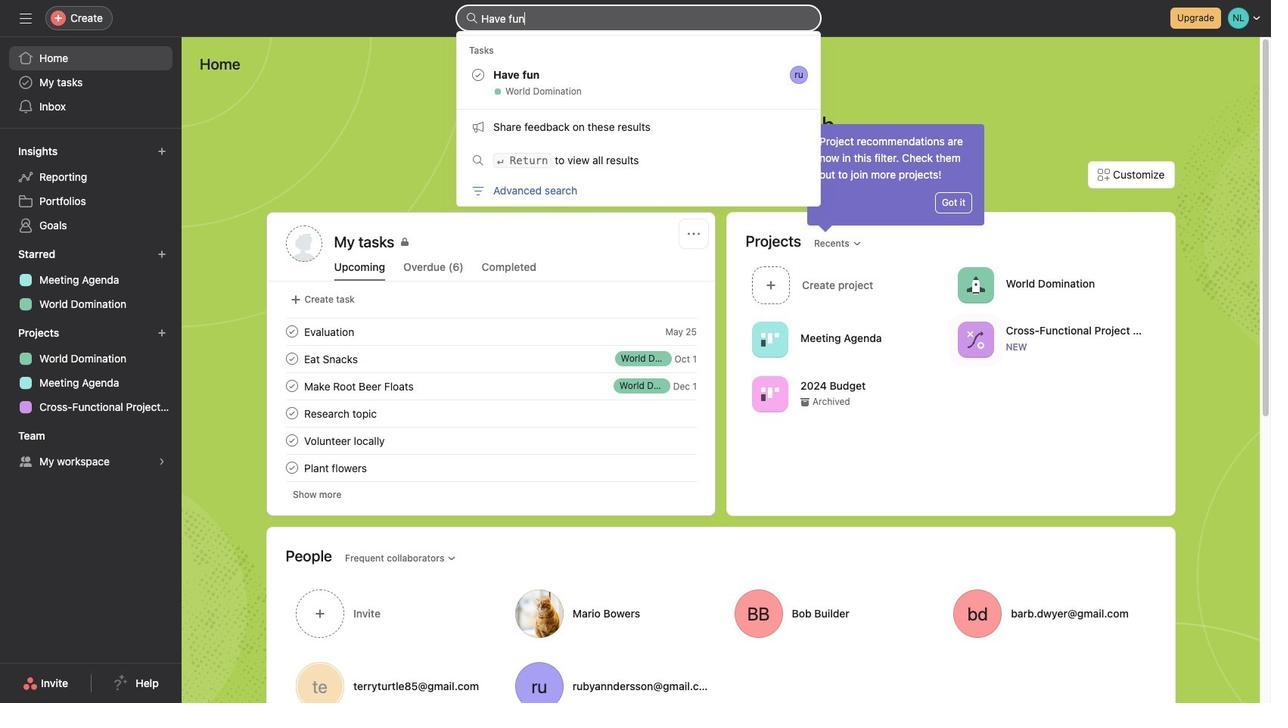 Task type: locate. For each thing, give the bounding box(es) containing it.
2 vertical spatial mark complete checkbox
[[283, 459, 301, 477]]

insights element
[[0, 138, 182, 241]]

None field
[[457, 6, 821, 30]]

2 mark complete checkbox from the top
[[283, 377, 301, 395]]

1 vertical spatial mark complete checkbox
[[283, 431, 301, 450]]

2 list item from the top
[[268, 345, 715, 372]]

mark complete image
[[283, 350, 301, 368], [283, 431, 301, 450]]

mark complete checkbox for first list item from the bottom
[[283, 459, 301, 477]]

0 vertical spatial mark complete checkbox
[[283, 350, 301, 368]]

see details, my workspace image
[[157, 457, 167, 466]]

starred element
[[0, 241, 182, 319]]

board image
[[761, 330, 779, 349], [761, 385, 779, 403]]

prominent image
[[466, 12, 478, 24]]

Mark complete checkbox
[[283, 322, 301, 341], [283, 431, 301, 450], [283, 459, 301, 477]]

Mark complete checkbox
[[283, 350, 301, 368], [283, 377, 301, 395], [283, 404, 301, 422]]

1 mark complete checkbox from the top
[[283, 322, 301, 341]]

0 vertical spatial mark complete image
[[283, 350, 301, 368]]

3 mark complete checkbox from the top
[[283, 459, 301, 477]]

2 board image from the top
[[761, 385, 779, 403]]

1 mark complete image from the top
[[283, 350, 301, 368]]

1 vertical spatial board image
[[761, 385, 779, 403]]

2 vertical spatial mark complete checkbox
[[283, 404, 301, 422]]

tooltip
[[808, 124, 985, 230]]

mark complete image
[[283, 322, 301, 341], [283, 377, 301, 395], [283, 404, 301, 422], [283, 459, 301, 477]]

3 mark complete checkbox from the top
[[283, 404, 301, 422]]

2 mark complete checkbox from the top
[[283, 431, 301, 450]]

list item
[[268, 318, 715, 345], [268, 345, 715, 372], [268, 372, 715, 400], [268, 400, 715, 427], [268, 454, 715, 481]]

1 mark complete checkbox from the top
[[283, 350, 301, 368]]

1 vertical spatial mark complete checkbox
[[283, 377, 301, 395]]

0 vertical spatial mark complete checkbox
[[283, 322, 301, 341]]

3 mark complete image from the top
[[283, 404, 301, 422]]

0 vertical spatial board image
[[761, 330, 779, 349]]

mark complete checkbox for second list item
[[283, 350, 301, 368]]

1 vertical spatial mark complete image
[[283, 431, 301, 450]]

2 mark complete image from the top
[[283, 431, 301, 450]]



Task type: describe. For each thing, give the bounding box(es) containing it.
hide sidebar image
[[20, 12, 32, 24]]

actions image
[[688, 228, 700, 240]]

3 list item from the top
[[268, 372, 715, 400]]

2 mark complete image from the top
[[283, 377, 301, 395]]

mark complete checkbox for third list item from the bottom of the page
[[283, 377, 301, 395]]

4 mark complete image from the top
[[283, 459, 301, 477]]

line_and_symbols image
[[967, 330, 985, 349]]

teams element
[[0, 422, 182, 477]]

4 list item from the top
[[268, 400, 715, 427]]

mark complete image inside list item
[[283, 350, 301, 368]]

global element
[[0, 37, 182, 128]]

new project or portfolio image
[[157, 329, 167, 338]]

Search tasks, projects, and more text field
[[457, 6, 821, 30]]

rocket image
[[967, 276, 985, 294]]

projects element
[[0, 319, 182, 422]]

add profile photo image
[[286, 226, 322, 262]]

1 list item from the top
[[268, 318, 715, 345]]

add items to starred image
[[157, 250, 167, 259]]

mark complete checkbox for fifth list item from the bottom
[[283, 322, 301, 341]]

new insights image
[[157, 147, 167, 156]]

1 mark complete image from the top
[[283, 322, 301, 341]]

mark complete checkbox for 2nd list item from the bottom
[[283, 404, 301, 422]]

1 board image from the top
[[761, 330, 779, 349]]

5 list item from the top
[[268, 454, 715, 481]]



Task type: vqa. For each thing, say whether or not it's contained in the screenshot.
first board image from the bottom of the page
yes



